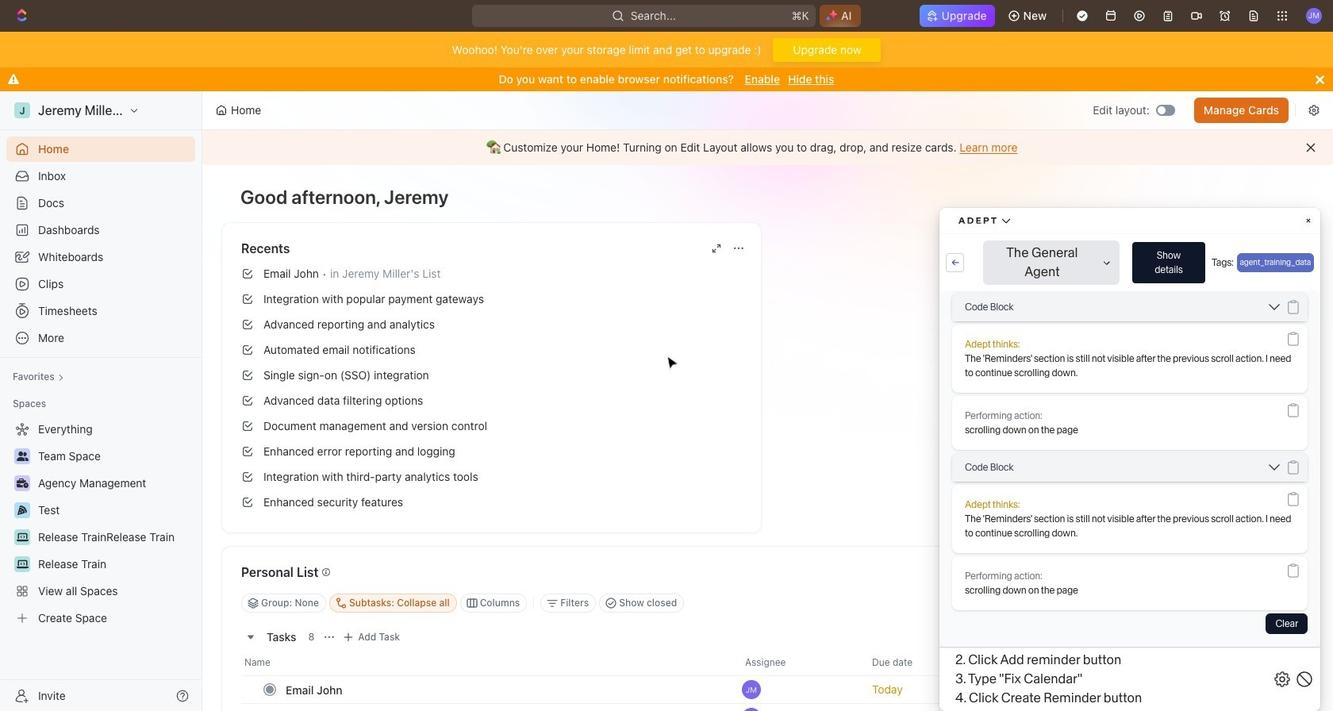 Task type: describe. For each thing, give the bounding box(es) containing it.
Search tasks... text field
[[1073, 591, 1232, 615]]

sidebar navigation
[[0, 91, 206, 711]]

laptop code image
[[16, 560, 28, 569]]



Task type: vqa. For each thing, say whether or not it's contained in the screenshot.
pizza slice image
yes



Task type: locate. For each thing, give the bounding box(es) containing it.
user group image
[[16, 452, 28, 461]]

pizza slice image
[[17, 506, 27, 515]]

tree inside 'sidebar' navigation
[[6, 417, 195, 631]]

alert
[[202, 130, 1334, 165]]

laptop code image
[[16, 533, 28, 542]]

tree
[[6, 417, 195, 631]]

jeremy miller's workspace, , element
[[14, 102, 30, 118]]

business time image
[[16, 479, 28, 488]]



